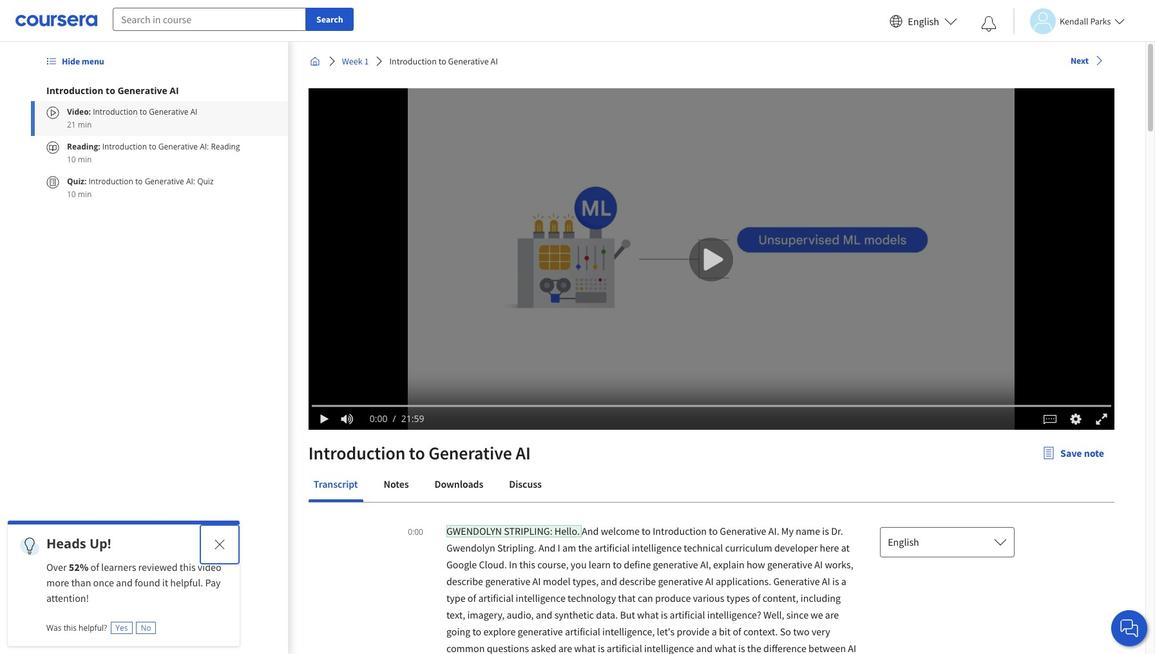 Task type: vqa. For each thing, say whether or not it's contained in the screenshot.


Task type: describe. For each thing, give the bounding box(es) containing it.
0 horizontal spatial and
[[539, 542, 556, 554]]

generative down "in"
[[486, 575, 531, 588]]

introduction to generative ai for introduction to generative ai link
[[390, 55, 498, 67]]

attention!
[[46, 592, 89, 605]]

cloud.
[[479, 558, 507, 571]]

downloads button
[[430, 469, 489, 500]]

up!
[[90, 535, 111, 552]]

a inside generative ai is a type of artificial intelligence
[[842, 575, 847, 588]]

10 for reading: introduction to generative ai: reading 10 min
[[67, 154, 76, 165]]

technology
[[568, 592, 616, 605]]

learners
[[101, 561, 136, 574]]

generative up technology that can produce various types of content,
[[659, 575, 704, 588]]

reading:
[[67, 141, 100, 152]]

to inside video: introduction to generative ai 21 min
[[140, 106, 147, 117]]

introduction down mute 'icon'
[[309, 442, 406, 465]]

introduction inside reading: introduction to generative ai: reading 10 min
[[102, 141, 147, 152]]

notes
[[384, 478, 409, 491]]

introduction inside video: introduction to generative ai 21 min
[[93, 106, 138, 117]]

but what is artificial intelligence?
[[620, 609, 764, 621]]

min inside video: introduction to generative ai 21 min
[[78, 119, 92, 130]]

video: introduction to generative ai 21 min
[[67, 106, 198, 130]]

full screen image
[[1094, 412, 1111, 425]]

0:00 for 0:00
[[408, 527, 424, 538]]

technical
[[684, 542, 724, 554]]

content,
[[763, 592, 799, 605]]

the
[[579, 542, 593, 554]]

ai: for reading
[[200, 141, 209, 152]]

generative ai is a type of artificial intelligence button
[[447, 575, 847, 605]]

note
[[1085, 447, 1105, 460]]

we
[[811, 609, 824, 621]]

google
[[447, 558, 477, 571]]

this inside of learners reviewed this video more than once and found it helpful. pay attention!
[[180, 561, 196, 574]]

it
[[162, 576, 168, 589]]

gwendolyn stripling: hello. button
[[447, 525, 582, 538]]

save note button
[[1033, 438, 1115, 469]]

of learners reviewed this video more than once and found it helpful. pay attention!
[[46, 561, 224, 605]]

explain how generative ai works, describe generative ai model button
[[447, 558, 854, 588]]

kendall parks button
[[1014, 8, 1126, 34]]

types, and describe generative ai applications.
[[573, 575, 774, 588]]

english inside english popup button
[[888, 536, 920, 549]]

intelligence?
[[708, 609, 762, 621]]

and inside including text, imagery, audio, and synthetic data.
[[536, 609, 553, 621]]

no button
[[136, 622, 156, 634]]

search button
[[306, 8, 354, 31]]

common
[[447, 642, 485, 654]]

min for reading:
[[78, 154, 92, 165]]

over 52%
[[46, 561, 89, 574]]

heads up! dialog
[[8, 521, 240, 647]]

is for ai
[[833, 575, 840, 588]]

was this helpful?
[[46, 623, 107, 634]]

technical curriculum developer here at google cloud. button
[[447, 542, 850, 571]]

0:00 for 0:00 / 21:59
[[370, 412, 388, 425]]

bit
[[719, 625, 731, 638]]

my name is dr. gwendolyn stripling.
[[447, 525, 844, 554]]

quiz: introduction to generative ai: quiz 10 min
[[67, 176, 214, 200]]

name
[[796, 525, 821, 538]]

introduction to generative ai link
[[384, 50, 503, 73]]

of right the types
[[752, 592, 761, 605]]

helpful.
[[170, 576, 203, 589]]

stripling:
[[504, 525, 553, 538]]

are
[[826, 609, 840, 621]]

ai,
[[701, 558, 712, 571]]

mute image
[[339, 412, 356, 425]]

reading: introduction to generative ai: reading 10 min
[[67, 141, 240, 165]]

and inside of learners reviewed this video more than once and found it helpful. pay attention!
[[116, 576, 133, 589]]

english button
[[881, 527, 1015, 558]]

home image
[[310, 56, 320, 66]]

lightbulb image
[[19, 536, 40, 557]]

technology that can produce various types of content, button
[[568, 592, 801, 605]]

discuss
[[510, 478, 542, 491]]

introduction right 1
[[390, 55, 437, 67]]

yes
[[116, 622, 128, 633]]

and i am the artificial intelligence
[[539, 542, 684, 554]]

ai inside generative ai is a type of artificial intelligence
[[823, 575, 831, 588]]

was
[[46, 623, 62, 634]]

0:00 / 21:59
[[370, 412, 424, 425]]

related lecture content tabs tab list
[[309, 469, 1115, 502]]

2 horizontal spatial and
[[601, 575, 618, 588]]

let's
[[657, 625, 675, 638]]

discuss button
[[504, 469, 547, 500]]

/
[[393, 412, 396, 425]]

generative inside introduction to generative ai link
[[448, 55, 489, 67]]

but
[[620, 609, 636, 621]]

in
[[509, 558, 518, 571]]

generative artificial intelligence, button
[[518, 625, 657, 638]]

transcript
[[314, 478, 358, 491]]

course,
[[538, 558, 569, 571]]

gwendolyn
[[447, 542, 496, 554]]

artificial down technology that can produce various types of content, button at the bottom of the page
[[670, 609, 706, 621]]

more
[[46, 576, 69, 589]]

english button
[[885, 0, 963, 42]]

curriculum
[[726, 542, 773, 554]]

kendall parks
[[1060, 15, 1112, 27]]

in this course, you learn to define generative ai,
[[509, 558, 714, 571]]

produce
[[656, 592, 691, 605]]

reviewed
[[138, 561, 178, 574]]

that
[[618, 592, 636, 605]]

next
[[1071, 55, 1089, 67]]

dr.
[[832, 525, 844, 538]]

1 horizontal spatial and
[[582, 525, 599, 538]]

helpful?
[[79, 623, 107, 634]]

next button
[[1066, 49, 1110, 72]]

heads up!
[[46, 535, 111, 552]]

technology that can produce various types of content,
[[568, 592, 801, 605]]

am
[[563, 542, 576, 554]]

heads
[[46, 535, 86, 552]]

including text, imagery, audio, and synthetic data. button
[[447, 592, 841, 621]]

ai: for quiz
[[186, 176, 195, 187]]

various
[[693, 592, 725, 605]]

notes button
[[379, 469, 414, 500]]

hide menu
[[62, 55, 104, 67]]

0 minutes 0 seconds element
[[370, 412, 388, 425]]



Task type: locate. For each thing, give the bounding box(es) containing it.
intelligence up define
[[632, 542, 682, 554]]

but what is artificial intelligence? button
[[620, 609, 764, 621]]

artificial up imagery,
[[479, 592, 514, 605]]

transcript button
[[309, 469, 363, 500]]

0:00 button
[[404, 523, 427, 540]]

provide
[[677, 625, 710, 638]]

generative inside reading: introduction to generative ai: reading 10 min
[[158, 141, 198, 152]]

generative artificial intelligence, let's provide a bit of context.
[[518, 625, 781, 638]]

to inside dropdown button
[[106, 84, 115, 97]]

and down learners
[[116, 576, 133, 589]]

generative inside video: introduction to generative ai 21 min
[[149, 106, 189, 117]]

than
[[71, 576, 91, 589]]

save note
[[1061, 447, 1105, 460]]

my name is dr. gwendolyn stripling. button
[[447, 525, 844, 554]]

1 vertical spatial 10
[[67, 189, 76, 200]]

introduction to generative ai inside dropdown button
[[46, 84, 179, 97]]

gwendolyn
[[447, 525, 502, 538]]

2 vertical spatial min
[[78, 189, 92, 200]]

is for name
[[823, 525, 830, 538]]

0 horizontal spatial ai:
[[186, 176, 195, 187]]

1 vertical spatial introduction to generative ai
[[46, 84, 179, 97]]

show notifications image
[[982, 16, 997, 32]]

imagery,
[[468, 609, 505, 621]]

ai inside dropdown button
[[170, 84, 179, 97]]

introduction down video: introduction to generative ai 21 min
[[102, 141, 147, 152]]

is inside my name is dr. gwendolyn stripling.
[[823, 525, 830, 538]]

applications.
[[716, 575, 772, 588]]

2 horizontal spatial this
[[520, 558, 536, 571]]

0 horizontal spatial a
[[712, 625, 717, 638]]

stripling.
[[498, 542, 537, 554]]

0 horizontal spatial intelligence
[[516, 592, 566, 605]]

1 min from the top
[[78, 119, 92, 130]]

well, since we are going to explore
[[447, 609, 840, 638]]

1 vertical spatial min
[[78, 154, 92, 165]]

week 1
[[342, 55, 369, 67]]

introduction
[[390, 55, 437, 67], [46, 84, 103, 97], [93, 106, 138, 117], [102, 141, 147, 152], [89, 176, 133, 187], [309, 442, 406, 465], [653, 525, 707, 538]]

1 vertical spatial 0:00
[[408, 527, 424, 538]]

2 horizontal spatial is
[[833, 575, 840, 588]]

this for helpful?
[[64, 623, 77, 634]]

type
[[447, 592, 466, 605]]

including text, imagery, audio, and synthetic data.
[[447, 592, 841, 621]]

0 vertical spatial intelligence
[[632, 542, 682, 554]]

0 horizontal spatial is
[[661, 609, 668, 621]]

a left bit
[[712, 625, 717, 638]]

is right what
[[661, 609, 668, 621]]

intelligence down model
[[516, 592, 566, 605]]

generative ai is a type of artificial intelligence
[[447, 575, 847, 605]]

1 vertical spatial and
[[539, 542, 556, 554]]

0:00 inside button
[[408, 527, 424, 538]]

in this course, you learn to define generative ai, button
[[509, 558, 714, 571]]

of inside generative ai is a type of artificial intelligence
[[468, 592, 477, 605]]

1 horizontal spatial 0:00
[[408, 527, 424, 538]]

min down quiz:
[[78, 189, 92, 200]]

is
[[823, 525, 830, 538], [833, 575, 840, 588], [661, 609, 668, 621]]

types,
[[573, 575, 599, 588]]

to inside well, since we are going to explore
[[473, 625, 482, 638]]

generative
[[653, 558, 699, 571], [768, 558, 813, 571], [486, 575, 531, 588], [659, 575, 704, 588], [518, 625, 563, 638]]

intelligence inside generative ai is a type of artificial intelligence
[[516, 592, 566, 605]]

artificial up the in this course, you learn to define generative ai, "button" on the bottom of page
[[595, 542, 630, 554]]

is down works,
[[833, 575, 840, 588]]

chat with us image
[[1120, 618, 1140, 639]]

introduction right quiz:
[[89, 176, 133, 187]]

3 min from the top
[[78, 189, 92, 200]]

hide menu button
[[41, 50, 109, 73]]

generative inside introduction to generative ai dropdown button
[[118, 84, 167, 97]]

explain
[[714, 558, 745, 571]]

introduction to generative ai for introduction to generative ai dropdown button
[[46, 84, 179, 97]]

data.
[[597, 609, 618, 621]]

a down works,
[[842, 575, 847, 588]]

generative down developer
[[768, 558, 813, 571]]

introduction to generative ai
[[390, 55, 498, 67], [46, 84, 179, 97], [309, 442, 531, 465]]

introduction up "technical" in the bottom of the page
[[653, 525, 707, 538]]

introduction inside quiz: introduction to generative ai: quiz 10 min
[[89, 176, 133, 187]]

of right type
[[468, 592, 477, 605]]

explore
[[484, 625, 516, 638]]

learn
[[589, 558, 611, 571]]

english
[[909, 15, 940, 27], [888, 536, 920, 549]]

10 down "reading:"
[[67, 154, 76, 165]]

0 vertical spatial and
[[582, 525, 599, 538]]

week
[[342, 55, 363, 67]]

artificial down synthetic
[[565, 625, 601, 638]]

52%
[[69, 561, 89, 574]]

min for quiz:
[[78, 189, 92, 200]]

1 vertical spatial ai:
[[186, 176, 195, 187]]

min right 21
[[78, 119, 92, 130]]

1 10 from the top
[[67, 154, 76, 165]]

well,
[[764, 609, 785, 621]]

introduction inside dropdown button
[[46, 84, 103, 97]]

at
[[842, 542, 850, 554]]

questions
[[487, 642, 529, 654]]

1 describe from the left
[[447, 575, 484, 588]]

once
[[93, 576, 114, 589]]

and welcome to introduction to generative ai. button
[[582, 525, 782, 538]]

1 horizontal spatial intelligence
[[632, 542, 682, 554]]

downloads
[[435, 478, 484, 491]]

2 10 from the top
[[67, 189, 76, 200]]

coursera image
[[15, 10, 97, 31]]

0 horizontal spatial and
[[116, 576, 133, 589]]

1 horizontal spatial ai:
[[200, 141, 209, 152]]

synthetic
[[555, 609, 594, 621]]

week 1 link
[[337, 50, 374, 73]]

0:00
[[370, 412, 388, 425], [408, 527, 424, 538]]

and down in this course, you learn to define generative ai,
[[601, 575, 618, 588]]

describe inside explain how generative ai works, describe generative ai model
[[447, 575, 484, 588]]

how
[[747, 558, 766, 571]]

generative inside quiz: introduction to generative ai: quiz 10 min
[[145, 176, 184, 187]]

generative up types, and describe generative ai applications.
[[653, 558, 699, 571]]

quiz
[[197, 176, 214, 187]]

hello.
[[555, 525, 580, 538]]

reading
[[211, 141, 240, 152]]

describe down define
[[620, 575, 656, 588]]

of
[[91, 561, 99, 574], [468, 592, 477, 605], [752, 592, 761, 605], [733, 625, 742, 638]]

0 horizontal spatial describe
[[447, 575, 484, 588]]

1 vertical spatial english
[[888, 536, 920, 549]]

introduction right the video:
[[93, 106, 138, 117]]

since
[[787, 609, 809, 621]]

this for course,
[[520, 558, 536, 571]]

audio,
[[507, 609, 534, 621]]

welcome
[[601, 525, 640, 538]]

10
[[67, 154, 76, 165], [67, 189, 76, 200]]

2 vertical spatial introduction to generative ai
[[309, 442, 531, 465]]

artificial
[[595, 542, 630, 554], [479, 592, 514, 605], [670, 609, 706, 621], [565, 625, 601, 638]]

0:00 left the /
[[370, 412, 388, 425]]

min down "reading:"
[[78, 154, 92, 165]]

kendall
[[1060, 15, 1089, 27]]

very
[[812, 625, 831, 638]]

of inside of learners reviewed this video more than once and found it helpful. pay attention!
[[91, 561, 99, 574]]

1 horizontal spatial is
[[823, 525, 830, 538]]

1 horizontal spatial this
[[180, 561, 196, 574]]

of right bit
[[733, 625, 742, 638]]

ai: inside quiz: introduction to generative ai: quiz 10 min
[[186, 176, 195, 187]]

ai: left quiz
[[186, 176, 195, 187]]

and left i
[[539, 542, 556, 554]]

0 horizontal spatial this
[[64, 623, 77, 634]]

1 horizontal spatial a
[[842, 575, 847, 588]]

so two very common questions asked
[[447, 625, 831, 654]]

0 vertical spatial 0:00
[[370, 412, 388, 425]]

this up helpful. on the bottom left of the page
[[180, 561, 196, 574]]

2 describe from the left
[[620, 575, 656, 588]]

define
[[624, 558, 651, 571]]

Search in course text field
[[113, 8, 306, 31]]

21 minutes 59 seconds element
[[401, 412, 424, 425]]

no
[[141, 622, 151, 633]]

0 vertical spatial is
[[823, 525, 830, 538]]

generative inside generative ai is a type of artificial intelligence
[[774, 575, 820, 588]]

to inside quiz: introduction to generative ai: quiz 10 min
[[135, 176, 143, 187]]

and right audio,
[[536, 609, 553, 621]]

2 min from the top
[[78, 154, 92, 165]]

0 vertical spatial 10
[[67, 154, 76, 165]]

min inside reading: introduction to generative ai: reading 10 min
[[78, 154, 92, 165]]

my
[[782, 525, 794, 538]]

and up the
[[582, 525, 599, 538]]

well, since we are going to explore button
[[447, 609, 840, 638]]

1 horizontal spatial describe
[[620, 575, 656, 588]]

gwendolyn stripling: hello. and welcome to introduction to generative ai.
[[447, 525, 782, 538]]

english inside english button
[[909, 15, 940, 27]]

ai: left reading
[[200, 141, 209, 152]]

0 horizontal spatial 0:00
[[370, 412, 388, 425]]

is left dr.
[[823, 525, 830, 538]]

let's provide a bit of context. button
[[657, 625, 781, 638]]

video
[[198, 561, 222, 574]]

0:00 down notes button
[[408, 527, 424, 538]]

1 vertical spatial is
[[833, 575, 840, 588]]

this right "in"
[[520, 558, 536, 571]]

0 vertical spatial ai:
[[200, 141, 209, 152]]

min
[[78, 119, 92, 130], [78, 154, 92, 165], [78, 189, 92, 200]]

1 horizontal spatial and
[[536, 609, 553, 621]]

21:59
[[401, 412, 424, 425]]

context.
[[744, 625, 779, 638]]

intelligence,
[[603, 625, 655, 638]]

this right was
[[64, 623, 77, 634]]

is for what
[[661, 609, 668, 621]]

1 vertical spatial intelligence
[[516, 592, 566, 605]]

works,
[[825, 558, 854, 571]]

ai: inside reading: introduction to generative ai: reading 10 min
[[200, 141, 209, 152]]

to inside reading: introduction to generative ai: reading 10 min
[[149, 141, 156, 152]]

0 vertical spatial min
[[78, 119, 92, 130]]

1 vertical spatial a
[[712, 625, 717, 638]]

including
[[801, 592, 841, 605]]

describe down google
[[447, 575, 484, 588]]

artificial inside generative ai is a type of artificial intelligence
[[479, 592, 514, 605]]

is inside generative ai is a type of artificial intelligence
[[833, 575, 840, 588]]

10 for quiz: introduction to generative ai: quiz 10 min
[[67, 189, 76, 200]]

0 vertical spatial introduction to generative ai
[[390, 55, 498, 67]]

of right 52% at bottom
[[91, 561, 99, 574]]

close image
[[212, 537, 228, 552]]

min inside quiz: introduction to generative ai: quiz 10 min
[[78, 189, 92, 200]]

10 inside reading: introduction to generative ai: reading 10 min
[[67, 154, 76, 165]]

10 inside quiz: introduction to generative ai: quiz 10 min
[[67, 189, 76, 200]]

21
[[67, 119, 76, 130]]

ai inside video: introduction to generative ai 21 min
[[191, 106, 198, 117]]

0 vertical spatial english
[[909, 15, 940, 27]]

so two very common questions asked button
[[447, 625, 831, 654]]

2 vertical spatial is
[[661, 609, 668, 621]]

save
[[1061, 447, 1083, 460]]

yes button
[[111, 622, 133, 634]]

this
[[520, 558, 536, 571], [180, 561, 196, 574], [64, 623, 77, 634]]

generative up asked
[[518, 625, 563, 638]]

0 vertical spatial a
[[842, 575, 847, 588]]

play image
[[318, 414, 331, 424]]

10 down quiz:
[[67, 189, 76, 200]]

introduction up the video:
[[46, 84, 103, 97]]



